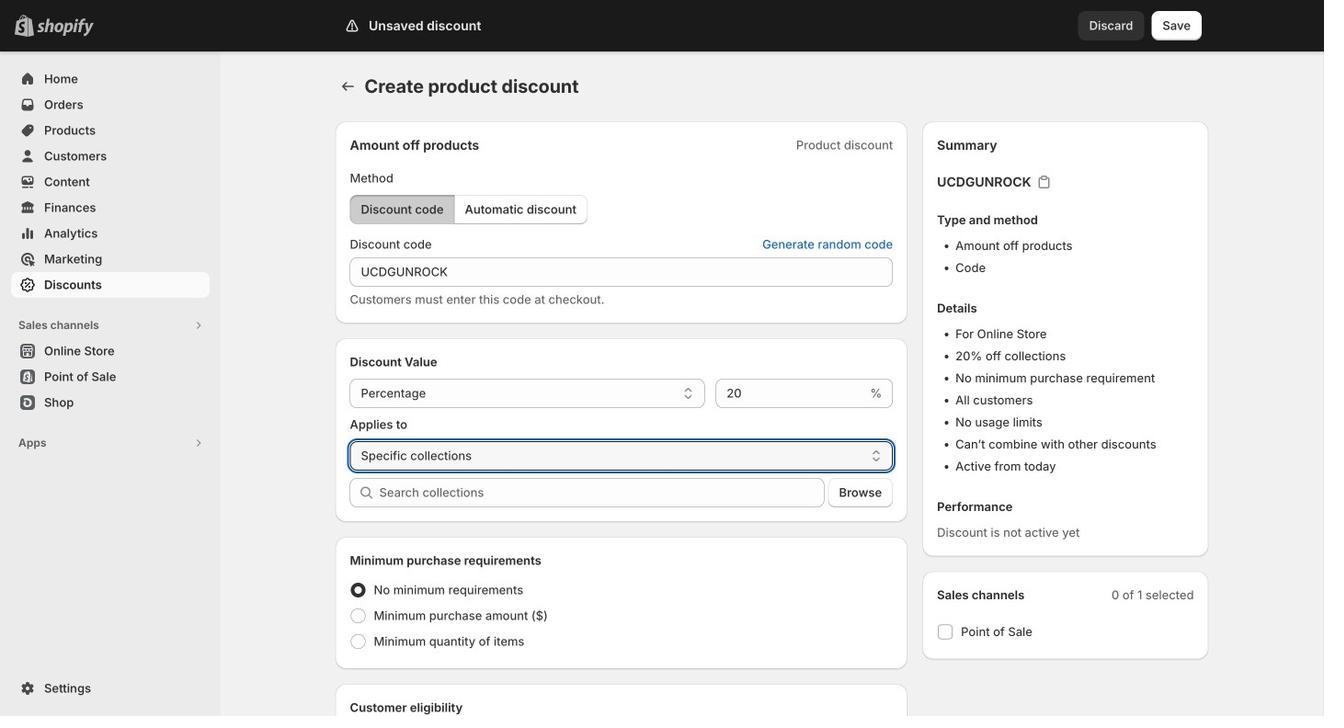 Task type: vqa. For each thing, say whether or not it's contained in the screenshot.
text field on the top
yes



Task type: locate. For each thing, give the bounding box(es) containing it.
None text field
[[350, 258, 893, 287], [716, 379, 867, 408], [350, 258, 893, 287], [716, 379, 867, 408]]

shopify image
[[37, 18, 94, 37]]

Search collections text field
[[379, 478, 825, 508]]



